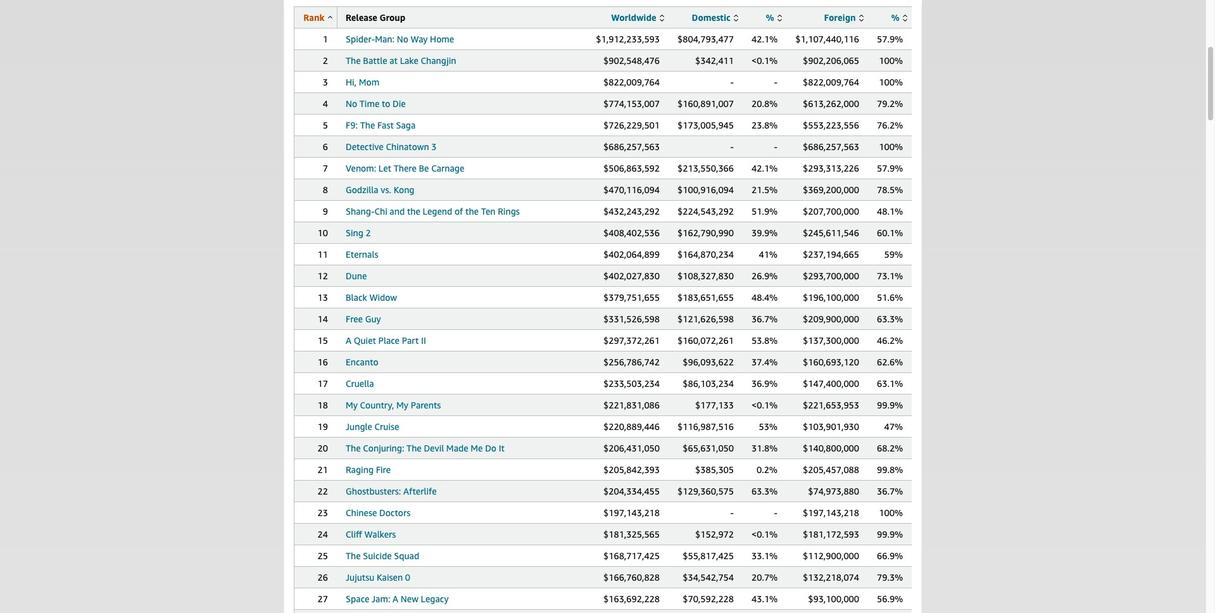 Task type: locate. For each thing, give the bounding box(es) containing it.
spider-man: no way home
[[346, 34, 454, 44]]

1 horizontal spatial 36.7%
[[878, 486, 904, 497]]

66.9%
[[878, 551, 904, 561]]

0 horizontal spatial my
[[346, 400, 358, 411]]

the down jungle
[[346, 443, 361, 454]]

5
[[323, 120, 328, 131]]

- up $152,972
[[731, 508, 734, 518]]

$822,009,764 down $902,206,065
[[803, 77, 860, 87]]

$822,009,764 down $902,548,476
[[604, 77, 660, 87]]

0 horizontal spatial 63.3%
[[752, 486, 778, 497]]

worldwide
[[612, 12, 657, 23]]

1 % link from the left
[[766, 12, 783, 23]]

$408,402,536
[[604, 227, 660, 238]]

lake
[[400, 55, 419, 66]]

57.9% up 78.5%
[[878, 163, 904, 174]]

0 vertical spatial no
[[397, 34, 409, 44]]

of
[[455, 206, 463, 217]]

$163,692,228
[[604, 594, 660, 604]]

-
[[731, 77, 734, 87], [775, 77, 778, 87], [731, 141, 734, 152], [775, 141, 778, 152], [731, 508, 734, 518], [775, 508, 778, 518]]

no left way in the top left of the page
[[397, 34, 409, 44]]

53.8%
[[752, 335, 778, 346]]

it
[[499, 443, 505, 454]]

$774,153,007
[[604, 98, 660, 109]]

legacy
[[421, 594, 449, 604]]

1 vertical spatial 57.9%
[[878, 163, 904, 174]]

2 57.9% from the top
[[878, 163, 904, 174]]

2 42.1% from the top
[[752, 163, 778, 174]]

0 horizontal spatial the
[[407, 206, 421, 217]]

23
[[318, 508, 328, 518]]

kong
[[394, 184, 415, 195]]

0 horizontal spatial % link
[[766, 12, 783, 23]]

63.3%
[[878, 314, 904, 324], [752, 486, 778, 497]]

<0.1% up 20.8%
[[752, 55, 778, 66]]

<0.1% up 33.1%
[[752, 529, 778, 540]]

chinese doctors
[[346, 508, 411, 518]]

2 100% from the top
[[880, 77, 904, 87]]

1 horizontal spatial a
[[393, 594, 399, 604]]

36.7% down 99.8%
[[878, 486, 904, 497]]

1 vertical spatial 99.9%
[[878, 529, 904, 540]]

2 right sing
[[366, 227, 371, 238]]

no left time
[[346, 98, 357, 109]]

$164,870,234
[[678, 249, 734, 260]]

$385,305
[[696, 464, 734, 475]]

the right f9:
[[360, 120, 375, 131]]

a left the quiet
[[346, 335, 352, 346]]

a
[[346, 335, 352, 346], [393, 594, 399, 604]]

my left parents
[[397, 400, 409, 411]]

0 vertical spatial 42.1%
[[752, 34, 778, 44]]

$293,700,000
[[803, 271, 860, 281]]

3 100% from the top
[[880, 141, 904, 152]]

100%
[[880, 55, 904, 66], [880, 77, 904, 87], [880, 141, 904, 152], [880, 508, 904, 518]]

3 up 4 on the top left
[[323, 77, 328, 87]]

jujutsu
[[346, 572, 375, 583]]

cruise
[[375, 421, 399, 432]]

$65,631,050
[[683, 443, 734, 454]]

0 horizontal spatial no
[[346, 98, 357, 109]]

% right foreign link at right top
[[892, 12, 900, 23]]

0 vertical spatial 63.3%
[[878, 314, 904, 324]]

0 vertical spatial 3
[[323, 77, 328, 87]]

new
[[401, 594, 419, 604]]

1 the from the left
[[407, 206, 421, 217]]

1 $197,143,218 from the left
[[604, 508, 660, 518]]

the right and
[[407, 206, 421, 217]]

$137,300,000
[[803, 335, 860, 346]]

99.9%
[[878, 400, 904, 411], [878, 529, 904, 540]]

63.3% down 0.2% at the bottom right
[[752, 486, 778, 497]]

$205,457,088
[[803, 464, 860, 475]]

8
[[323, 184, 328, 195]]

42.1% for $213,550,366
[[752, 163, 778, 174]]

0 vertical spatial <0.1%
[[752, 55, 778, 66]]

0 horizontal spatial $686,257,563
[[604, 141, 660, 152]]

1 % from the left
[[766, 12, 775, 23]]

$470,116,094
[[604, 184, 660, 195]]

1 horizontal spatial $822,009,764
[[803, 77, 860, 87]]

48.1%
[[878, 206, 904, 217]]

no
[[397, 34, 409, 44], [346, 98, 357, 109]]

$553,223,556
[[803, 120, 860, 131]]

squad
[[394, 551, 420, 561]]

chinatown
[[386, 141, 429, 152]]

1 100% from the top
[[880, 55, 904, 66]]

% link right foreign link at right top
[[892, 12, 908, 23]]

shang-
[[346, 206, 375, 217]]

release
[[346, 12, 378, 23]]

0
[[405, 572, 411, 583]]

$181,325,565
[[604, 529, 660, 540]]

$207,700,000
[[803, 206, 860, 217]]

99.9% down 63.1%
[[878, 400, 904, 411]]

saga
[[396, 120, 416, 131]]

$506,863,592
[[604, 163, 660, 174]]

3 <0.1% from the top
[[752, 529, 778, 540]]

- down 0.2% at the bottom right
[[775, 508, 778, 518]]

godzilla
[[346, 184, 379, 195]]

the up hi,
[[346, 55, 361, 66]]

0 horizontal spatial 3
[[323, 77, 328, 87]]

no time to die link
[[346, 98, 406, 109]]

18
[[318, 400, 328, 411]]

2 99.9% from the top
[[878, 529, 904, 540]]

1 vertical spatial <0.1%
[[752, 400, 778, 411]]

36.7% up 53.8%
[[752, 314, 778, 324]]

<0.1% down 36.9%
[[752, 400, 778, 411]]

$152,972
[[696, 529, 734, 540]]

$613,262,000
[[803, 98, 860, 109]]

ii
[[421, 335, 426, 346]]

$168,717,425
[[604, 551, 660, 561]]

$166,760,828
[[604, 572, 660, 583]]

0 horizontal spatial a
[[346, 335, 352, 346]]

2 <0.1% from the top
[[752, 400, 778, 411]]

1 horizontal spatial 63.3%
[[878, 314, 904, 324]]

my up jungle
[[346, 400, 358, 411]]

legend
[[423, 206, 453, 217]]

$297,372,261
[[604, 335, 660, 346]]

1 vertical spatial 63.3%
[[752, 486, 778, 497]]

1 horizontal spatial %
[[892, 12, 900, 23]]

4 100% from the top
[[880, 508, 904, 518]]

$129,360,575
[[678, 486, 734, 497]]

2 % from the left
[[892, 12, 900, 23]]

3 up the carnage
[[432, 141, 437, 152]]

cliff
[[346, 529, 362, 540]]

to
[[382, 98, 391, 109]]

a left the new
[[393, 594, 399, 604]]

1 57.9% from the top
[[878, 34, 904, 44]]

die
[[393, 98, 406, 109]]

1 horizontal spatial % link
[[892, 12, 908, 23]]

cliff walkers
[[346, 529, 396, 540]]

100% for $822,009,764
[[880, 77, 904, 87]]

1 <0.1% from the top
[[752, 55, 778, 66]]

62.6%
[[878, 357, 904, 367]]

42.1% for $804,793,477
[[752, 34, 778, 44]]

0 horizontal spatial 36.7%
[[752, 314, 778, 324]]

jungle
[[346, 421, 373, 432]]

42.1% up the 21.5%
[[752, 163, 778, 174]]

63.3% down 51.6%
[[878, 314, 904, 324]]

$686,257,563 down '$726,229,501'
[[604, 141, 660, 152]]

0 vertical spatial 99.9%
[[878, 400, 904, 411]]

1 vertical spatial 3
[[432, 141, 437, 152]]

$55,817,425
[[683, 551, 734, 561]]

the for suicide
[[346, 551, 361, 561]]

shang-chi and the legend of the ten rings
[[346, 206, 520, 217]]

2 vertical spatial <0.1%
[[752, 529, 778, 540]]

% link right domestic link
[[766, 12, 783, 23]]

13
[[318, 292, 328, 303]]

0 horizontal spatial $197,143,218
[[604, 508, 660, 518]]

1 99.9% from the top
[[878, 400, 904, 411]]

1 42.1% from the top
[[752, 34, 778, 44]]

walkers
[[365, 529, 396, 540]]

1 horizontal spatial 2
[[366, 227, 371, 238]]

1 horizontal spatial no
[[397, 34, 409, 44]]

the right of
[[466, 206, 479, 217]]

$726,229,501
[[604, 120, 660, 131]]

conjuring:
[[363, 443, 405, 454]]

1
[[323, 34, 328, 44]]

0 horizontal spatial %
[[766, 12, 775, 23]]

$804,793,477
[[678, 34, 734, 44]]

1 horizontal spatial the
[[466, 206, 479, 217]]

% right domestic link
[[766, 12, 775, 23]]

- down $342,411
[[731, 77, 734, 87]]

100% for $197,143,218
[[880, 508, 904, 518]]

2 down 1
[[323, 55, 328, 66]]

% for 1st % link from the left
[[766, 12, 775, 23]]

1 horizontal spatial $686,257,563
[[803, 141, 860, 152]]

$686,257,563 up $293,313,226
[[803, 141, 860, 152]]

way
[[411, 34, 428, 44]]

57.9% for $293,313,226
[[878, 163, 904, 174]]

$197,143,218 down $204,334,455
[[604, 508, 660, 518]]

- up 20.8%
[[775, 77, 778, 87]]

<0.1% for $342,411
[[752, 55, 778, 66]]

battle
[[363, 55, 387, 66]]

21.5%
[[752, 184, 778, 195]]

godzilla vs. kong link
[[346, 184, 415, 195]]

$34,542,754
[[683, 572, 734, 583]]

0 horizontal spatial 2
[[323, 55, 328, 66]]

0 vertical spatial 2
[[323, 55, 328, 66]]

6
[[323, 141, 328, 152]]

% for 1st % link from right
[[892, 12, 900, 23]]

42.1% right $804,793,477
[[752, 34, 778, 44]]

99.9% up 66.9%
[[878, 529, 904, 540]]

1 horizontal spatial my
[[397, 400, 409, 411]]

41%
[[759, 249, 778, 260]]

0 horizontal spatial $822,009,764
[[604, 77, 660, 87]]

the conjuring: the devil made me do it
[[346, 443, 505, 454]]

1 vertical spatial 42.1%
[[752, 163, 778, 174]]

57.9% right $1,107,440,116 at right
[[878, 34, 904, 44]]

0 vertical spatial 57.9%
[[878, 34, 904, 44]]

2
[[323, 55, 328, 66], [366, 227, 371, 238]]

0 vertical spatial 36.7%
[[752, 314, 778, 324]]

rank
[[304, 12, 325, 23], [304, 12, 325, 23]]

1 horizontal spatial 3
[[432, 141, 437, 152]]

dune link
[[346, 271, 367, 281]]

1 horizontal spatial $197,143,218
[[803, 508, 860, 518]]

the down cliff
[[346, 551, 361, 561]]

$197,143,218 up $181,172,593
[[803, 508, 860, 518]]

venom: let there be carnage
[[346, 163, 465, 174]]

1 $686,257,563 from the left
[[604, 141, 660, 152]]

<0.1%
[[752, 55, 778, 66], [752, 400, 778, 411], [752, 529, 778, 540]]

free guy
[[346, 314, 381, 324]]



Task type: vqa. For each thing, say whether or not it's contained in the screenshot.


Task type: describe. For each thing, give the bounding box(es) containing it.
cruella
[[346, 378, 374, 389]]

16
[[318, 357, 328, 367]]

1 vertical spatial 2
[[366, 227, 371, 238]]

$213,550,366
[[678, 163, 734, 174]]

19
[[318, 421, 328, 432]]

12
[[318, 271, 328, 281]]

jujutsu kaisen 0 link
[[346, 572, 411, 583]]

51.9%
[[752, 206, 778, 217]]

46.2%
[[878, 335, 904, 346]]

$221,831,086
[[604, 400, 660, 411]]

the for conjuring:
[[346, 443, 361, 454]]

10
[[318, 227, 328, 238]]

99.9% for $181,172,593
[[878, 529, 904, 540]]

43.1%
[[752, 594, 778, 604]]

dune
[[346, 271, 367, 281]]

my country, my parents
[[346, 400, 441, 411]]

99.8%
[[878, 464, 904, 475]]

detective
[[346, 141, 384, 152]]

encanto link
[[346, 357, 379, 367]]

the left devil
[[407, 443, 422, 454]]

ghostbusters:
[[346, 486, 401, 497]]

no time to die
[[346, 98, 406, 109]]

sing 2 link
[[346, 227, 371, 238]]

venom: let there be carnage link
[[346, 163, 465, 174]]

2 the from the left
[[466, 206, 479, 217]]

the suicide squad
[[346, 551, 420, 561]]

free guy link
[[346, 314, 381, 324]]

rings
[[498, 206, 520, 217]]

- up $213,550,366
[[731, 141, 734, 152]]

17
[[318, 378, 328, 389]]

100% for $902,206,065
[[880, 55, 904, 66]]

1 vertical spatial a
[[393, 594, 399, 604]]

cruella link
[[346, 378, 374, 389]]

78.5%
[[878, 184, 904, 195]]

$177,133
[[696, 400, 734, 411]]

raging fire
[[346, 464, 391, 475]]

$233,503,234
[[604, 378, 660, 389]]

2 % link from the left
[[892, 12, 908, 23]]

black widow
[[346, 292, 397, 303]]

$379,751,655
[[604, 292, 660, 303]]

$237,194,665
[[803, 249, 860, 260]]

$160,072,261
[[678, 335, 734, 346]]

the for battle
[[346, 55, 361, 66]]

37.4%
[[752, 357, 778, 367]]

space jam: a new legacy link
[[346, 594, 449, 604]]

jam:
[[372, 594, 391, 604]]

51.6%
[[878, 292, 904, 303]]

$224,543,292
[[678, 206, 734, 217]]

20
[[318, 443, 328, 454]]

shang-chi and the legend of the ten rings link
[[346, 206, 520, 217]]

there
[[394, 163, 417, 174]]

2 my from the left
[[397, 400, 409, 411]]

$160,693,120
[[803, 357, 860, 367]]

$103,901,930
[[803, 421, 860, 432]]

domestic
[[692, 12, 731, 23]]

2 $197,143,218 from the left
[[803, 508, 860, 518]]

- down 23.8%
[[775, 141, 778, 152]]

guy
[[365, 314, 381, 324]]

$173,005,945
[[678, 120, 734, 131]]

$121,626,598
[[678, 314, 734, 324]]

$293,313,226
[[803, 163, 860, 174]]

$140,800,000
[[803, 443, 860, 454]]

57.9% for $1,107,440,116
[[878, 34, 904, 44]]

1 vertical spatial 36.7%
[[878, 486, 904, 497]]

widow
[[370, 292, 397, 303]]

hi, mom
[[346, 77, 380, 87]]

sing 2
[[346, 227, 371, 238]]

<0.1% for $152,972
[[752, 529, 778, 540]]

2 $822,009,764 from the left
[[803, 77, 860, 87]]

space
[[346, 594, 370, 604]]

devil
[[424, 443, 444, 454]]

chi
[[375, 206, 388, 217]]

99.9% for $221,653,953
[[878, 400, 904, 411]]

$331,526,598
[[604, 314, 660, 324]]

53%
[[759, 421, 778, 432]]

2 $686,257,563 from the left
[[803, 141, 860, 152]]

<0.1% for $177,133
[[752, 400, 778, 411]]

39.9%
[[752, 227, 778, 238]]

$108,327,830
[[678, 271, 734, 281]]

9
[[323, 206, 328, 217]]

domestic link
[[692, 12, 739, 23]]

63.1%
[[878, 378, 904, 389]]

1 my from the left
[[346, 400, 358, 411]]

100% for $686,257,563
[[880, 141, 904, 152]]

ghostbusters: afterlife link
[[346, 486, 437, 497]]

made
[[447, 443, 469, 454]]

22
[[318, 486, 328, 497]]

at
[[390, 55, 398, 66]]

detective chinatown 3 link
[[346, 141, 437, 152]]

hi,
[[346, 77, 357, 87]]

$206,431,050
[[604, 443, 660, 454]]

$342,411
[[696, 55, 734, 66]]

0 vertical spatial a
[[346, 335, 352, 346]]

$160,891,007
[[678, 98, 734, 109]]

$132,218,074
[[803, 572, 860, 583]]

$116,987,516
[[678, 421, 734, 432]]

$1,107,440,116
[[796, 34, 860, 44]]

fire
[[376, 464, 391, 475]]

60.1%
[[878, 227, 904, 238]]

venom:
[[346, 163, 376, 174]]

man:
[[375, 34, 395, 44]]

1 $822,009,764 from the left
[[604, 77, 660, 87]]

1 vertical spatial no
[[346, 98, 357, 109]]

the battle at lake changjin link
[[346, 55, 457, 66]]

afterlife
[[404, 486, 437, 497]]



